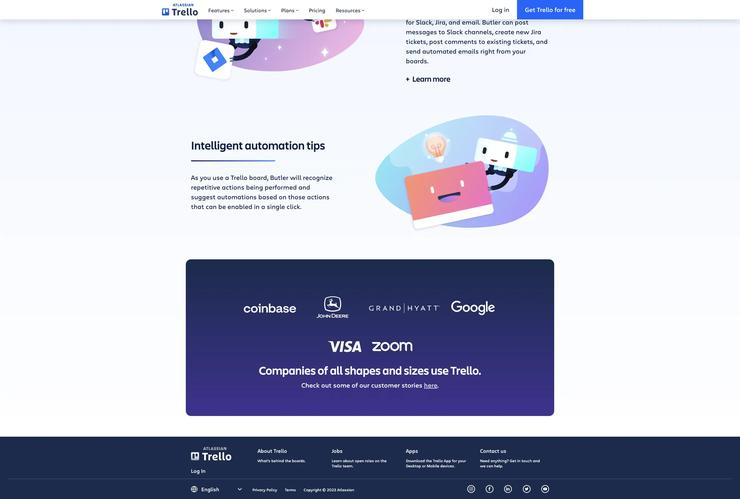 Task type: describe. For each thing, give the bounding box(es) containing it.
roles
[[365, 458, 374, 463]]

copyright
[[304, 487, 321, 492]]

automated
[[422, 47, 457, 56]]

from
[[496, 47, 511, 56]]

behind
[[271, 458, 284, 463]]

gradient bar image
[[191, 160, 275, 162]]

help.
[[494, 463, 503, 469]]

learn about open roles on the trello team.
[[332, 458, 387, 469]]

plans button
[[276, 0, 304, 19]]

pricing link
[[304, 0, 331, 19]]

sizes
[[404, 363, 429, 378]]

and inside companies of all shapes and sizes use trello. check out some of our customer stories here .
[[383, 363, 402, 378]]

we
[[480, 463, 486, 469]]

open
[[355, 458, 364, 463]]

messages
[[406, 28, 437, 36]]

be inside the power of butler can be extended beyond the boundary of your boards with integrations for slack, jira, and email. butler can post messages to slack channels, create new jira tickets, post comments to existing tickets, and send automated emails right from your boards.
[[480, 0, 487, 7]]

with
[[494, 8, 508, 17]]

download
[[406, 458, 425, 463]]

need
[[480, 458, 490, 463]]

as
[[191, 173, 198, 182]]

resources
[[336, 7, 361, 14]]

that
[[191, 202, 204, 211]]

will
[[290, 173, 301, 182]]

devices.
[[440, 463, 455, 469]]

app
[[444, 458, 451, 463]]

jira
[[531, 28, 541, 36]]

anything?
[[491, 458, 509, 463]]

boards. inside the power of butler can be extended beyond the boundary of your boards with integrations for slack, jira, and email. butler can post messages to slack channels, create new jira tickets, post comments to existing tickets, and send automated emails right from your boards.
[[406, 57, 428, 65]]

log in link
[[484, 0, 517, 19]]

1 horizontal spatial butler
[[447, 0, 466, 7]]

trello up what's behind the boards.
[[274, 448, 287, 454]]

can up boards
[[467, 0, 478, 7]]

features button
[[203, 0, 239, 19]]

out
[[321, 381, 332, 390]]

log in link
[[191, 467, 206, 475]]

jobs
[[332, 448, 343, 454]]

what's
[[258, 458, 270, 463]]

single
[[267, 202, 285, 211]]

the right behind
[[285, 458, 291, 463]]

enabled
[[228, 202, 252, 211]]

use inside companies of all shapes and sizes use trello. check out some of our customer stories here .
[[431, 363, 449, 378]]

of up boundary
[[439, 0, 445, 7]]

the inside "download the trello app for your desktop or mobile devices."
[[426, 458, 432, 463]]

the inside the power of butler can be extended beyond the boundary of your boards with integrations for slack, jira, and email. butler can post messages to slack channels, create new jira tickets, post comments to existing tickets, and send automated emails right from your boards.
[[406, 8, 416, 17]]

1 vertical spatial actions
[[307, 193, 330, 201]]

create
[[495, 28, 514, 36]]

can inside as you use a trello board, butler will recognize repetitive actions being performed and suggest automations based on those actions that can be enabled in a single click.
[[206, 202, 217, 211]]

learn inside learn about open roles on the trello team.
[[332, 458, 342, 463]]

.
[[437, 381, 439, 390]]

in inside need anything? get in touch and we can help.
[[517, 458, 521, 463]]

slack
[[447, 28, 463, 36]]

about trello
[[258, 448, 287, 454]]

and inside as you use a trello board, butler will recognize repetitive actions being performed and suggest automations based on those actions that can be enabled in a single click.
[[298, 183, 310, 192]]

1 vertical spatial butler
[[482, 18, 501, 27]]

apps
[[406, 448, 418, 454]]

stories
[[402, 381, 422, 390]]

get trello for free link
[[517, 0, 583, 19]]

youtube image
[[543, 487, 547, 491]]

all
[[330, 363, 343, 378]]

1 horizontal spatial get
[[525, 5, 535, 13]]

trello inside learn about open roles on the trello team.
[[332, 463, 342, 469]]

email.
[[462, 18, 480, 27]]

privacy policy link
[[252, 487, 277, 492]]

john deere logo image
[[306, 291, 359, 326]]

butler inside as you use a trello board, butler will recognize repetitive actions being performed and suggest automations based on those actions that can be enabled in a single click.
[[270, 173, 289, 182]]

here
[[424, 381, 437, 390]]

automations
[[217, 193, 257, 201]]

us
[[501, 448, 506, 454]]

desktop
[[406, 463, 421, 469]]

1 vertical spatial post
[[429, 37, 443, 46]]

channels,
[[465, 28, 493, 36]]

zoom logo image
[[372, 342, 412, 351]]

check
[[301, 381, 320, 390]]

beyond
[[520, 0, 542, 7]]

automation
[[245, 137, 305, 153]]

visa logo image
[[328, 341, 362, 352]]

0 vertical spatial to
[[439, 28, 445, 36]]

1 vertical spatial your
[[512, 47, 526, 56]]

free
[[564, 5, 576, 13]]

download the trello app for your desktop or mobile devices.
[[406, 458, 466, 469]]

1 horizontal spatial post
[[515, 18, 529, 27]]

0 horizontal spatial actions
[[222, 183, 244, 192]]

slack,
[[416, 18, 434, 27]]

shapes
[[345, 363, 381, 378]]

about
[[258, 448, 272, 454]]

board,
[[249, 173, 268, 182]]

comments
[[445, 37, 477, 46]]

click.
[[287, 202, 301, 211]]

intelligent automation tips
[[191, 137, 325, 153]]



Task type: locate. For each thing, give the bounding box(es) containing it.
0 vertical spatial learn
[[412, 74, 431, 84]]

boards.
[[406, 57, 428, 65], [292, 458, 306, 463]]

for inside the power of butler can be extended beyond the boundary of your boards with integrations for slack, jira, and email. butler can post messages to slack channels, create new jira tickets, post comments to existing tickets, and send automated emails right from your boards.
[[406, 18, 414, 27]]

new
[[516, 28, 529, 36]]

performed
[[265, 183, 297, 192]]

1 vertical spatial on
[[375, 458, 380, 463]]

0 horizontal spatial for
[[406, 18, 414, 27]]

0 horizontal spatial on
[[279, 193, 286, 201]]

boundary
[[418, 8, 447, 17]]

linkedin image
[[506, 487, 510, 491]]

+ learn more
[[406, 74, 450, 84]]

butler up performed
[[270, 173, 289, 182]]

get inside need anything? get in touch and we can help.
[[510, 458, 516, 463]]

1 horizontal spatial in
[[504, 5, 509, 13]]

facebook image
[[488, 487, 492, 491]]

0 vertical spatial use
[[213, 173, 223, 182]]

butler down boards
[[482, 18, 501, 27]]

actions down recognize
[[307, 193, 330, 201]]

trello left app
[[433, 458, 443, 463]]

contact
[[480, 448, 499, 454]]

post up new
[[515, 18, 529, 27]]

log in
[[492, 5, 509, 13]]

0 vertical spatial for
[[555, 5, 563, 13]]

privacy
[[252, 487, 265, 492]]

get up jira
[[525, 5, 535, 13]]

the right roles
[[381, 458, 387, 463]]

get trello for free
[[525, 5, 576, 13]]

the
[[406, 0, 417, 7]]

for left slack,
[[406, 18, 414, 27]]

0 vertical spatial in
[[504, 5, 509, 13]]

a down gradient bar image
[[225, 173, 229, 182]]

and up slack
[[449, 18, 460, 27]]

in
[[504, 5, 509, 13], [254, 202, 260, 211], [517, 458, 521, 463]]

can up create
[[502, 18, 513, 27]]

0 horizontal spatial be
[[218, 202, 226, 211]]

to down jira,
[[439, 28, 445, 36]]

companies
[[259, 363, 316, 378]]

for left free
[[555, 5, 563, 13]]

actions up automations
[[222, 183, 244, 192]]

atlassian trello image
[[162, 4, 198, 16], [191, 447, 231, 461], [203, 447, 226, 450]]

0 vertical spatial log
[[492, 5, 502, 13]]

suggest
[[191, 193, 216, 201]]

of left all
[[318, 363, 328, 378]]

trello
[[537, 5, 553, 13], [231, 173, 247, 182], [274, 448, 287, 454], [433, 458, 443, 463], [332, 463, 342, 469]]

integrations
[[510, 8, 547, 17]]

get right anything?
[[510, 458, 516, 463]]

right
[[480, 47, 495, 56]]

log in
[[191, 468, 206, 474]]

terms link
[[285, 487, 296, 492]]

of
[[439, 0, 445, 7], [448, 8, 455, 17], [318, 363, 328, 378], [352, 381, 358, 390]]

in left touch
[[517, 458, 521, 463]]

1 horizontal spatial on
[[375, 458, 380, 463]]

1 vertical spatial to
[[479, 37, 485, 46]]

in left integrations
[[504, 5, 509, 13]]

on inside learn about open roles on the trello team.
[[375, 458, 380, 463]]

the down the
[[406, 8, 416, 17]]

in inside as you use a trello board, butler will recognize repetitive actions being performed and suggest automations based on those actions that can be enabled in a single click.
[[254, 202, 260, 211]]

learn down jobs
[[332, 458, 342, 463]]

your right app
[[458, 458, 466, 463]]

need anything? get in touch and we can help.
[[480, 458, 540, 469]]

use right you
[[213, 173, 223, 182]]

power
[[418, 0, 438, 7]]

1 vertical spatial a
[[261, 202, 265, 211]]

2 tickets, from the left
[[513, 37, 534, 46]]

use up "."
[[431, 363, 449, 378]]

0 vertical spatial get
[[525, 5, 535, 13]]

0 vertical spatial butler
[[447, 0, 466, 7]]

learn right the "+"
[[412, 74, 431, 84]]

can down suggest
[[206, 202, 217, 211]]

can
[[467, 0, 478, 7], [502, 18, 513, 27], [206, 202, 217, 211], [487, 463, 493, 469]]

your inside "download the trello app for your desktop or mobile devices."
[[458, 458, 466, 463]]

0 vertical spatial your
[[456, 8, 470, 17]]

1 horizontal spatial a
[[261, 202, 265, 211]]

log for log in
[[492, 5, 502, 13]]

intelligent
[[191, 137, 243, 153]]

for
[[555, 5, 563, 13], [406, 18, 414, 27], [452, 458, 457, 463]]

1 horizontal spatial log
[[492, 5, 502, 13]]

1 vertical spatial use
[[431, 363, 449, 378]]

butler
[[447, 0, 466, 7], [482, 18, 501, 27], [270, 173, 289, 182]]

in down based
[[254, 202, 260, 211]]

be down automations
[[218, 202, 226, 211]]

trello inside as you use a trello board, butler will recognize repetitive actions being performed and suggest automations based on those actions that can be enabled in a single click.
[[231, 173, 247, 182]]

jira,
[[435, 18, 447, 27]]

google logo image
[[450, 301, 496, 316]]

terms
[[285, 487, 296, 492]]

the power of butler can be extended beyond the boundary of your boards with integrations for slack, jira, and email. butler can post messages to slack channels, create new jira tickets, post comments to existing tickets, and send automated emails right from your boards.
[[406, 0, 548, 65]]

1 horizontal spatial learn
[[412, 74, 431, 84]]

can inside need anything? get in touch and we can help.
[[487, 463, 493, 469]]

of left our
[[352, 381, 358, 390]]

2 vertical spatial in
[[517, 458, 521, 463]]

be
[[480, 0, 487, 7], [218, 202, 226, 211]]

touch
[[522, 458, 532, 463]]

1 horizontal spatial actions
[[307, 193, 330, 201]]

what's behind the boards.
[[258, 458, 306, 463]]

0 horizontal spatial boards.
[[292, 458, 306, 463]]

your
[[456, 8, 470, 17], [512, 47, 526, 56], [458, 458, 466, 463]]

use inside as you use a trello board, butler will recognize repetitive actions being performed and suggest automations based on those actions that can be enabled in a single click.
[[213, 173, 223, 182]]

1 vertical spatial in
[[254, 202, 260, 211]]

2 vertical spatial for
[[452, 458, 457, 463]]

for inside "download the trello app for your desktop or mobile devices."
[[452, 458, 457, 463]]

privacy policy
[[252, 487, 277, 492]]

a down based
[[261, 202, 265, 211]]

0 horizontal spatial a
[[225, 173, 229, 182]]

2 horizontal spatial butler
[[482, 18, 501, 27]]

on inside as you use a trello board, butler will recognize repetitive actions being performed and suggest automations based on those actions that can be enabled in a single click.
[[279, 193, 286, 201]]

twitter image
[[525, 487, 529, 491]]

0 vertical spatial actions
[[222, 183, 244, 192]]

and right touch
[[533, 458, 540, 463]]

0 horizontal spatial learn
[[332, 458, 342, 463]]

trello inside "download the trello app for your desktop or mobile devices."
[[433, 458, 443, 463]]

learn
[[412, 74, 431, 84], [332, 458, 342, 463]]

grand hyatt logo image
[[369, 303, 440, 313]]

the
[[406, 8, 416, 17], [285, 458, 291, 463], [381, 458, 387, 463], [426, 458, 432, 463]]

of right boundary
[[448, 8, 455, 17]]

trello up jira
[[537, 5, 553, 13]]

and inside need anything? get in touch and we can help.
[[533, 458, 540, 463]]

your up email.
[[456, 8, 470, 17]]

butler up email.
[[447, 0, 466, 7]]

trello left "team." at the left bottom of page
[[332, 463, 342, 469]]

contact us
[[480, 448, 506, 454]]

plans
[[281, 7, 295, 14]]

for right app
[[452, 458, 457, 463]]

here link
[[424, 381, 437, 390]]

2023
[[327, 487, 336, 492]]

copyright © 2023 atlassian
[[304, 487, 354, 492]]

0 horizontal spatial use
[[213, 173, 223, 182]]

tips
[[307, 137, 325, 153]]

more
[[433, 74, 450, 84]]

and up customer
[[383, 363, 402, 378]]

your right the from
[[512, 47, 526, 56]]

+
[[406, 74, 410, 84]]

©
[[322, 487, 326, 492]]

policy
[[266, 487, 277, 492]]

1 vertical spatial log
[[191, 468, 200, 474]]

1 vertical spatial learn
[[332, 458, 342, 463]]

atlassian
[[337, 487, 354, 492]]

being
[[246, 183, 263, 192]]

emails
[[458, 47, 479, 56]]

0 vertical spatial be
[[480, 0, 487, 7]]

in
[[201, 468, 206, 474]]

resources button
[[331, 0, 370, 19]]

0 horizontal spatial log
[[191, 468, 200, 474]]

trello down gradient bar image
[[231, 173, 247, 182]]

0 horizontal spatial butler
[[270, 173, 289, 182]]

our
[[359, 381, 370, 390]]

on down performed
[[279, 193, 286, 201]]

actions
[[222, 183, 244, 192], [307, 193, 330, 201]]

0 vertical spatial boards.
[[406, 57, 428, 65]]

0 horizontal spatial tickets,
[[406, 37, 428, 46]]

1 horizontal spatial boards.
[[406, 57, 428, 65]]

instagram image
[[469, 487, 473, 491]]

based
[[258, 193, 277, 201]]

existing
[[487, 37, 511, 46]]

team.
[[343, 463, 353, 469]]

2 vertical spatial your
[[458, 458, 466, 463]]

features
[[208, 7, 230, 14]]

to down channels,
[[479, 37, 485, 46]]

1 horizontal spatial for
[[452, 458, 457, 463]]

2 horizontal spatial for
[[555, 5, 563, 13]]

1 horizontal spatial be
[[480, 0, 487, 7]]

and
[[449, 18, 460, 27], [536, 37, 548, 46], [298, 183, 310, 192], [383, 363, 402, 378], [533, 458, 540, 463]]

tickets, up send
[[406, 37, 428, 46]]

on right roles
[[375, 458, 380, 463]]

log
[[492, 5, 502, 13], [191, 468, 200, 474]]

coinbase logo image
[[244, 304, 296, 313]]

1 horizontal spatial use
[[431, 363, 449, 378]]

boards. down send
[[406, 57, 428, 65]]

use
[[213, 173, 223, 182], [431, 363, 449, 378]]

1 vertical spatial be
[[218, 202, 226, 211]]

0 horizontal spatial get
[[510, 458, 516, 463]]

log for log in
[[191, 468, 200, 474]]

1 vertical spatial for
[[406, 18, 414, 27]]

0 vertical spatial a
[[225, 173, 229, 182]]

companies of all shapes and sizes use trello. check out some of our customer stories here .
[[259, 363, 481, 390]]

send
[[406, 47, 421, 56]]

0 horizontal spatial to
[[439, 28, 445, 36]]

recognize
[[303, 173, 332, 182]]

customer
[[371, 381, 400, 390]]

be inside as you use a trello board, butler will recognize repetitive actions being performed and suggest automations based on those actions that can be enabled in a single click.
[[218, 202, 226, 211]]

some
[[333, 381, 350, 390]]

trello.
[[451, 363, 481, 378]]

the inside learn about open roles on the trello team.
[[381, 458, 387, 463]]

boards
[[471, 8, 492, 17]]

2 vertical spatial butler
[[270, 173, 289, 182]]

extended
[[489, 0, 518, 7]]

pricing
[[309, 7, 325, 14]]

0 vertical spatial post
[[515, 18, 529, 27]]

0 horizontal spatial in
[[254, 202, 260, 211]]

tickets, down new
[[513, 37, 534, 46]]

and up those
[[298, 183, 310, 192]]

be up boards
[[480, 0, 487, 7]]

1 vertical spatial boards.
[[292, 458, 306, 463]]

0 horizontal spatial post
[[429, 37, 443, 46]]

tickets,
[[406, 37, 428, 46], [513, 37, 534, 46]]

repetitive
[[191, 183, 220, 192]]

0 vertical spatial on
[[279, 193, 286, 201]]

1 horizontal spatial tickets,
[[513, 37, 534, 46]]

2 horizontal spatial in
[[517, 458, 521, 463]]

1 vertical spatial get
[[510, 458, 516, 463]]

1 tickets, from the left
[[406, 37, 428, 46]]

and down jira
[[536, 37, 548, 46]]

boards. right behind
[[292, 458, 306, 463]]

can right "we"
[[487, 463, 493, 469]]

to
[[439, 28, 445, 36], [479, 37, 485, 46]]

post up automated
[[429, 37, 443, 46]]

about
[[343, 458, 354, 463]]

the right download
[[426, 458, 432, 463]]

solutions button
[[239, 0, 276, 19]]

1 horizontal spatial to
[[479, 37, 485, 46]]



Task type: vqa. For each thing, say whether or not it's contained in the screenshot.
Search field
no



